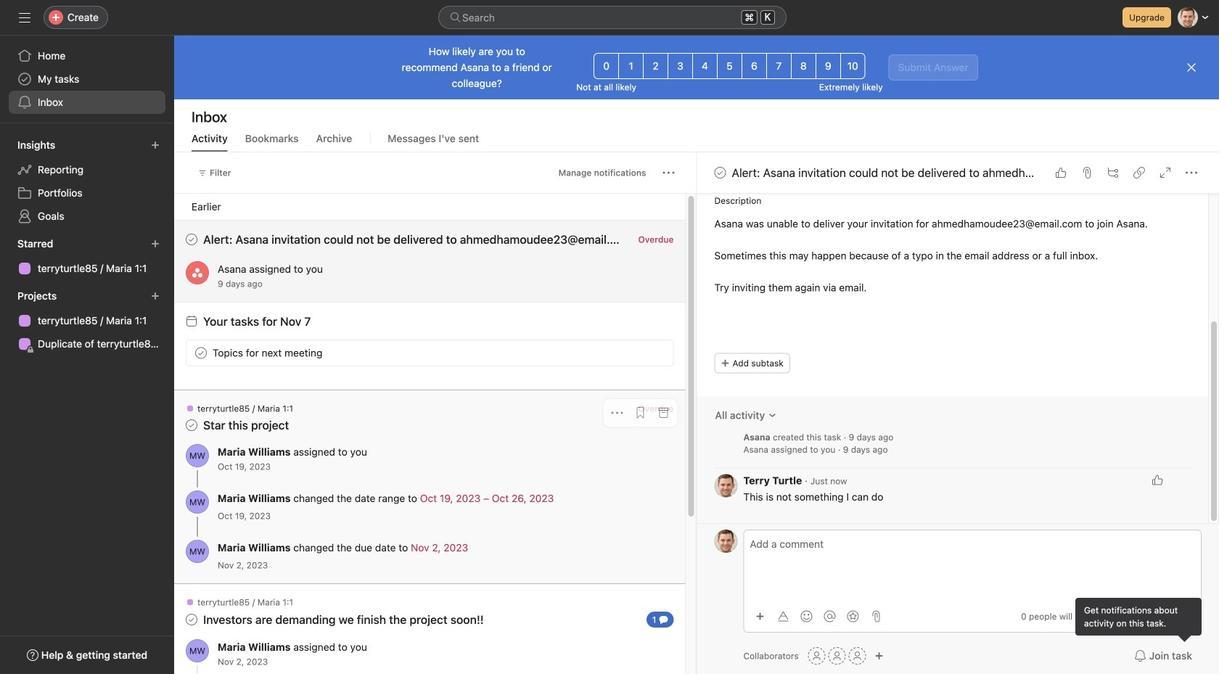 Task type: describe. For each thing, give the bounding box(es) containing it.
attach a file or paste an image image
[[870, 611, 882, 622]]

add to bookmarks image
[[635, 407, 646, 419]]

archive notifications image
[[658, 601, 669, 612]]

mark complete image
[[192, 344, 210, 362]]

0 likes. click to like this task comment image
[[1152, 474, 1163, 486]]

0 likes. click to like this task image
[[1055, 167, 1067, 179]]

new insights image
[[151, 141, 160, 149]]

main content inside "alert: asana invitation could not be delivered to ahmedhamoudee23@email.com" dialog
[[697, 0, 1208, 523]]

insights element
[[0, 132, 174, 231]]

open user profile image inside main content
[[714, 474, 738, 497]]

full screen image
[[1160, 167, 1171, 179]]

projects element
[[0, 283, 174, 358]]

mark complete checkbox inside "alert: asana invitation could not be delivered to ahmedhamoudee23@email.com" dialog
[[712, 164, 729, 181]]

new project or portfolio image
[[151, 292, 160, 300]]

toolbar inside "alert: asana invitation could not be delivered to ahmedhamoudee23@email.com" dialog
[[750, 606, 886, 627]]

Search tasks, projects, and more text field
[[438, 6, 787, 29]]

starred element
[[0, 231, 174, 283]]

archive notification image
[[658, 237, 669, 249]]

alert: asana invitation could not be delivered to ahmedhamoudee23@email.com dialog
[[697, 0, 1219, 674]]

more actions for this task image
[[1186, 167, 1197, 179]]

dismiss image
[[1186, 62, 1197, 73]]

mark complete image
[[712, 164, 729, 181]]

more actions image
[[663, 167, 675, 179]]



Task type: vqa. For each thing, say whether or not it's contained in the screenshot.
Starred element
yes



Task type: locate. For each thing, give the bounding box(es) containing it.
open user profile image
[[186, 444, 209, 467], [186, 540, 209, 563]]

None radio
[[717, 53, 742, 79], [742, 53, 767, 79], [791, 53, 816, 79], [717, 53, 742, 79], [742, 53, 767, 79], [791, 53, 816, 79]]

emoji image
[[801, 611, 812, 622]]

add items to starred image
[[151, 239, 160, 248]]

1 horizontal spatial mark complete checkbox
[[712, 164, 729, 181]]

tooltip
[[1075, 598, 1202, 640]]

archive notifications image
[[658, 407, 669, 419]]

None radio
[[594, 53, 619, 79], [618, 53, 644, 79], [643, 53, 668, 79], [668, 53, 693, 79], [692, 53, 718, 79], [766, 53, 792, 79], [816, 53, 841, 79], [840, 53, 866, 79], [594, 53, 619, 79], [618, 53, 644, 79], [643, 53, 668, 79], [668, 53, 693, 79], [692, 53, 718, 79], [766, 53, 792, 79], [816, 53, 841, 79], [840, 53, 866, 79]]

1 vertical spatial open user profile image
[[186, 540, 209, 563]]

add or remove collaborators image
[[875, 652, 884, 660]]

attachments: add a file to this task, alert: asana invitation could not be delivered to ahmedhamoudee23@email.com image
[[1081, 167, 1093, 179]]

appreciations image
[[847, 611, 859, 622]]

formatting image
[[778, 611, 789, 622]]

mark complete checkbox down your tasks for nov 7, task element
[[192, 344, 210, 362]]

at mention image
[[824, 611, 836, 622]]

add subtask image
[[1107, 167, 1119, 179]]

2 open user profile image from the top
[[186, 540, 209, 563]]

insert an object image
[[756, 612, 765, 621]]

main content
[[697, 0, 1208, 523]]

Mark complete checkbox
[[712, 164, 729, 181], [192, 344, 210, 362]]

all activity image
[[768, 411, 777, 420]]

mark complete checkbox right more actions image
[[712, 164, 729, 181]]

1 vertical spatial mark complete checkbox
[[192, 344, 210, 362]]

0 vertical spatial open user profile image
[[186, 444, 209, 467]]

leftcount image
[[659, 615, 668, 624]]

1 open user profile image from the top
[[186, 444, 209, 467]]

toolbar
[[750, 606, 886, 627]]

0 horizontal spatial mark complete checkbox
[[192, 344, 210, 362]]

description document
[[698, 216, 1191, 296]]

your tasks for nov 7, task element
[[203, 315, 311, 328]]

copy task link image
[[1134, 167, 1145, 179]]

option group
[[594, 53, 866, 79]]

hide sidebar image
[[19, 12, 30, 23]]

global element
[[0, 36, 174, 123]]

0 vertical spatial mark complete checkbox
[[712, 164, 729, 181]]

None field
[[438, 6, 787, 29]]

open user profile image
[[714, 474, 738, 497], [186, 491, 209, 514], [714, 530, 738, 553], [186, 639, 209, 663]]

add to bookmarks image
[[635, 601, 646, 612]]



